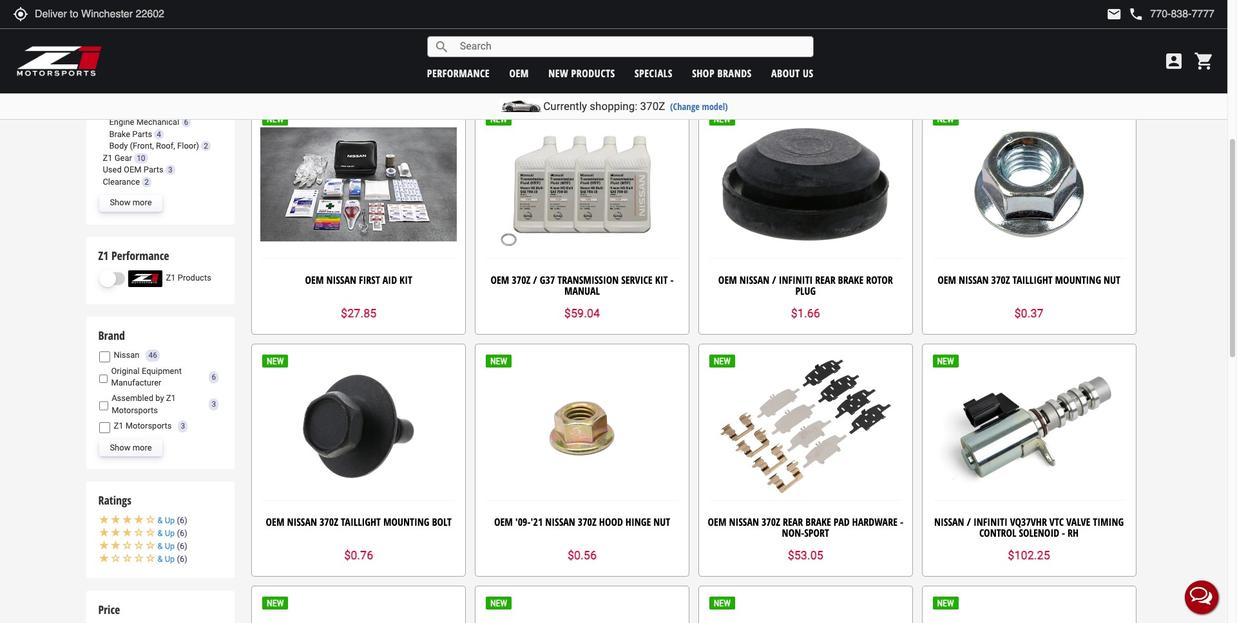 Task type: describe. For each thing, give the bounding box(es) containing it.
oem for oem link
[[509, 66, 529, 80]]

shop
[[692, 66, 715, 80]]

370z inside oem 370z / g37 / q60 small timing chain guide - vq37vhr
[[961, 12, 979, 26]]

performance
[[427, 66, 490, 80]]

aid
[[383, 273, 397, 287]]

nissan inside nissan / infiniti mass air flow (maf) sensor
[[499, 12, 529, 26]]

account_box link
[[1161, 51, 1188, 72]]

currently shopping: 370z (change model)
[[543, 100, 728, 113]]

axle
[[109, 93, 125, 103]]

$0.37
[[1015, 307, 1044, 320]]

phone link
[[1129, 6, 1215, 22]]

first
[[359, 273, 380, 287]]

(maf)
[[641, 12, 666, 26]]

$0.56
[[568, 549, 597, 562]]

/ inside 'oem nissan / infiniti rear brake rotor plug'
[[772, 273, 776, 287]]

new products link
[[549, 66, 615, 80]]

star star star star star $75.33
[[550, 46, 614, 78]]

$102.25
[[1008, 549, 1050, 562]]

account_box
[[1164, 51, 1184, 72]]

0 vertical spatial nut
[[1104, 273, 1121, 287]]

$75.33
[[564, 64, 600, 78]]

flow
[[616, 12, 638, 26]]

original equipment manufacturer
[[111, 367, 182, 388]]

1 & up 6 from the top
[[157, 516, 184, 526]]

oem for oem 370z / g37 / q60 small timing chain guide - vq37vhr
[[939, 12, 958, 26]]

guide
[[994, 23, 1019, 37]]

(change
[[670, 101, 700, 113]]

$53.05
[[788, 549, 824, 562]]

oem nissan 370z rear license plate hardware kit
[[728, 12, 883, 37]]

small
[[1031, 12, 1057, 26]]

oem nissan 370z taillight mounting nut
[[938, 273, 1121, 287]]

by
[[155, 394, 164, 403]]

$1.66
[[791, 307, 820, 320]]

price
[[98, 602, 120, 618]]

my_location
[[13, 6, 28, 22]]

chain
[[1093, 12, 1119, 26]]

currently
[[543, 100, 587, 113]]

about
[[771, 66, 800, 80]]

0 vertical spatial parts
[[153, 70, 173, 79]]

timing inside oem 370z / g37 / q60 small timing chain guide - vq37vhr
[[1060, 12, 1091, 26]]

4
[[157, 130, 161, 139]]

infiniti for nissan / infiniti vq37vhr vtc valve timing control solenoid - rh
[[974, 515, 1008, 530]]

nissan / infiniti mass air flow (maf) sensor
[[499, 12, 666, 37]]

3 inside z1 gear 10 used oem parts 3 clearance 2
[[168, 166, 173, 175]]

floor)
[[177, 141, 199, 151]]

hardware for kit
[[775, 23, 821, 37]]

z1 for z1 gear 10 used oem parts 3 clearance 2
[[103, 153, 112, 163]]

kit inside the oem nissan 370z rear license plate hardware kit
[[823, 23, 836, 37]]

'09-
[[515, 515, 531, 530]]

$0.76
[[344, 549, 373, 562]]

nissan inside 'nissan / infiniti vq37vhr vtc valve timing control solenoid - rh'
[[934, 515, 964, 530]]

z1 products
[[166, 274, 211, 283]]

mail link
[[1107, 6, 1122, 22]]

shopping_cart
[[1194, 51, 1215, 72]]

category
[[98, 48, 138, 63]]

suspension
[[135, 93, 178, 103]]

specials
[[635, 66, 673, 80]]

1 star from the left
[[550, 46, 563, 59]]

$27.85
[[341, 307, 377, 320]]

gear
[[115, 153, 132, 163]]

hinge
[[626, 515, 651, 530]]

hardware for -
[[852, 515, 898, 530]]

2 inside z1 gear 10 used oem parts 3 clearance 2
[[145, 178, 149, 187]]

parts inside engine mechanical 6 brake parts 4 body (front, roof, floor) 2
[[132, 129, 152, 139]]

oem nissan / infiniti rear brake rotor plug
[[718, 273, 893, 299]]

oem for oem 370z / g37 transmission service kit - manual
[[491, 273, 509, 287]]

mail
[[1107, 6, 1122, 22]]

z1 motorsports logo image
[[16, 45, 103, 77]]

rear for brake
[[783, 515, 803, 530]]

products
[[571, 66, 615, 80]]

- inside 'nissan / infiniti vq37vhr vtc valve timing control solenoid - rh'
[[1062, 527, 1065, 541]]

clearance
[[103, 177, 140, 187]]

0 horizontal spatial kit
[[400, 273, 412, 287]]

oem for oem nissan 370z rear license plate hardware kit
[[728, 12, 747, 26]]

2 & up 6 from the top
[[157, 529, 184, 538]]

plug
[[795, 284, 816, 299]]

/ inside 'nissan / infiniti vq37vhr vtc valve timing control solenoid - rh'
[[967, 515, 971, 530]]

new
[[549, 66, 568, 80]]

/ left guide
[[982, 12, 986, 26]]

ratings
[[98, 493, 132, 509]]

show more for brand
[[110, 443, 152, 453]]

new products
[[549, 66, 615, 80]]

3 & up 6 from the top
[[157, 542, 184, 551]]

10 inside axle & suspension 10
[[183, 94, 191, 103]]

vtc
[[1050, 515, 1064, 530]]

engine
[[109, 117, 134, 127]]

search
[[434, 39, 450, 54]]

equipment
[[142, 367, 182, 376]]

about us link
[[771, 66, 814, 80]]

oem for oem nissan first aid kit
[[305, 273, 324, 287]]

mechanical
[[136, 117, 179, 127]]

q60
[[1013, 12, 1029, 26]]

rear for license
[[803, 12, 824, 26]]

kit inside oem 370z / g37 transmission service kit - manual
[[655, 273, 668, 287]]

rh
[[1068, 527, 1079, 541]]

$7.22
[[791, 64, 820, 78]]

370z inside oem 370z / g37 transmission service kit - manual
[[512, 273, 531, 287]]

z1 gear 10 used oem parts 3 clearance 2
[[103, 153, 173, 187]]

6 inside engine mechanical 6 brake parts 4 body (front, roof, floor) 2
[[184, 118, 188, 127]]

- inside oem 370z / g37 transmission service kit - manual
[[670, 273, 674, 287]]

shopping_cart link
[[1191, 51, 1215, 72]]

brand
[[98, 328, 125, 344]]

timing inside 'nissan / infiniti vq37vhr vtc valve timing control solenoid - rh'
[[1093, 515, 1124, 530]]

air
[[599, 12, 613, 26]]

nissan inside oem nissan 370z rear brake pad hardware - non-sport
[[729, 515, 759, 530]]

/ left q60
[[1006, 12, 1010, 26]]

370z inside oem nissan 370z rear brake pad hardware - non-sport
[[762, 515, 780, 530]]

oem nissan first aid kit
[[305, 273, 412, 287]]

infiniti inside 'oem nissan / infiniti rear brake rotor plug'
[[779, 273, 813, 287]]

specials link
[[635, 66, 673, 80]]

z1 performance
[[98, 248, 169, 264]]

hood
[[599, 515, 623, 530]]



Task type: locate. For each thing, give the bounding box(es) containing it.
vq37vhr inside oem 370z / g37 / q60 small timing chain guide - vq37vhr
[[1027, 23, 1064, 37]]

0 horizontal spatial 3
[[168, 166, 173, 175]]

2 show from the top
[[110, 443, 130, 453]]

10
[[183, 94, 191, 103], [137, 154, 145, 163]]

1 vertical spatial show more
[[110, 443, 152, 453]]

model)
[[702, 101, 728, 113]]

mounting
[[1055, 273, 1101, 287], [383, 515, 429, 530]]

0 horizontal spatial nut
[[654, 515, 670, 530]]

vq37vhr left 'vtc'
[[1010, 515, 1047, 530]]

4 & up 6 from the top
[[157, 555, 184, 564]]

oem inside z1 gear 10 used oem parts 3 clearance 2
[[124, 165, 142, 175]]

mounting for bolt
[[383, 515, 429, 530]]

2 right floor)
[[204, 142, 208, 151]]

motorsports
[[112, 406, 158, 415], [125, 422, 172, 431]]

oem inside the oem nissan 370z rear license plate hardware kit
[[728, 12, 747, 26]]

taillight
[[1013, 273, 1053, 287], [341, 515, 381, 530]]

rotor
[[866, 273, 893, 287]]

pad
[[834, 515, 850, 530]]

brake inside oem nissan 370z rear brake pad hardware - non-sport
[[806, 515, 831, 530]]

oem '09-'21 nissan 370z hood hinge nut
[[494, 515, 670, 530]]

hardware up $7.22
[[775, 23, 821, 37]]

2 vertical spatial parts
[[144, 165, 164, 175]]

3 up from the top
[[165, 542, 175, 551]]

z1
[[103, 153, 112, 163], [98, 248, 109, 264], [166, 274, 176, 283], [166, 394, 176, 403], [114, 422, 123, 431]]

show more button for category
[[99, 195, 162, 212]]

2 right clearance
[[145, 178, 149, 187]]

2 vertical spatial rear
[[783, 515, 803, 530]]

star
[[550, 46, 563, 59], [563, 46, 576, 59], [576, 46, 589, 59], [589, 46, 602, 59], [602, 46, 614, 59]]

z1 for z1 motorsports
[[114, 422, 123, 431]]

1 vertical spatial hardware
[[852, 515, 898, 530]]

g37 left manual
[[540, 273, 555, 287]]

&
[[127, 93, 133, 103], [157, 516, 163, 526], [157, 529, 163, 538], [157, 542, 163, 551], [157, 555, 163, 564]]

1 horizontal spatial kit
[[655, 273, 668, 287]]

show more button down z1 motorsports
[[99, 440, 162, 457]]

0 vertical spatial more
[[133, 198, 152, 208]]

rear left sport
[[783, 515, 803, 530]]

6
[[184, 118, 188, 127], [212, 373, 216, 382], [180, 516, 184, 526], [180, 529, 184, 538], [180, 542, 184, 551], [180, 555, 184, 564]]

non-
[[782, 527, 804, 541]]

1 horizontal spatial mounting
[[1055, 273, 1101, 287]]

oem
[[728, 12, 747, 26], [939, 12, 958, 26], [509, 66, 529, 80], [124, 165, 142, 175], [305, 273, 324, 287], [491, 273, 509, 287], [718, 273, 737, 287], [938, 273, 956, 287], [266, 515, 284, 530], [494, 515, 513, 530], [708, 515, 727, 530]]

/ left the control in the bottom right of the page
[[967, 515, 971, 530]]

oem for oem nissan / infiniti rear brake rotor plug
[[718, 273, 737, 287]]

- inside oem nissan 370z rear brake pad hardware - non-sport
[[900, 515, 903, 530]]

us
[[803, 66, 814, 80]]

1 horizontal spatial 2
[[204, 142, 208, 151]]

1 vertical spatial show
[[110, 443, 130, 453]]

axle & suspension 10
[[109, 93, 191, 103]]

hardware inside oem nissan 370z rear brake pad hardware - non-sport
[[852, 515, 898, 530]]

z1 inside z1 gear 10 used oem parts 3 clearance 2
[[103, 153, 112, 163]]

2 more from the top
[[133, 443, 152, 453]]

/ left plug
[[772, 273, 776, 287]]

1 vertical spatial 10
[[137, 154, 145, 163]]

1 horizontal spatial nut
[[1104, 273, 1121, 287]]

$59.04
[[564, 307, 600, 320]]

oem 370z / g37 transmission service kit - manual
[[491, 273, 674, 299]]

2 inside engine mechanical 6 brake parts 4 body (front, roof, floor) 2
[[204, 142, 208, 151]]

46
[[149, 351, 157, 360]]

0 horizontal spatial mounting
[[383, 515, 429, 530]]

parts inside z1 gear 10 used oem parts 3 clearance 2
[[144, 165, 164, 175]]

1 horizontal spatial brake
[[806, 515, 831, 530]]

z1 for z1 performance
[[98, 248, 109, 264]]

0 vertical spatial mounting
[[1055, 273, 1101, 287]]

2 vertical spatial infiniti
[[974, 515, 1008, 530]]

manufacturer
[[111, 379, 161, 388]]

rear
[[803, 12, 824, 26], [815, 273, 836, 287], [783, 515, 803, 530]]

3 for z1 motorsports
[[181, 422, 185, 431]]

solenoid
[[1019, 527, 1060, 541]]

brands
[[718, 66, 752, 80]]

parts down '(front,' at the top of page
[[144, 165, 164, 175]]

3 star from the left
[[576, 46, 589, 59]]

1 vertical spatial mounting
[[383, 515, 429, 530]]

0 vertical spatial hardware
[[775, 23, 821, 37]]

performance down category at top left
[[103, 70, 151, 79]]

- right service at the right of the page
[[670, 273, 674, 287]]

taillight for bolt
[[341, 515, 381, 530]]

motorsports down assembled by z1 motorsports
[[125, 422, 172, 431]]

performance
[[103, 70, 151, 79], [111, 248, 169, 264]]

0 horizontal spatial 10
[[137, 154, 145, 163]]

370z
[[782, 12, 801, 26], [961, 12, 979, 26], [640, 100, 665, 113], [512, 273, 531, 287], [991, 273, 1010, 287], [320, 515, 338, 530], [578, 515, 597, 530], [762, 515, 780, 530]]

g37 inside oem 370z / g37 transmission service kit - manual
[[540, 273, 555, 287]]

taillight up $0.76
[[341, 515, 381, 530]]

g37 inside oem 370z / g37 / q60 small timing chain guide - vq37vhr
[[989, 12, 1004, 26]]

mounting for nut
[[1055, 273, 1101, 287]]

timing
[[1060, 12, 1091, 26], [1093, 515, 1124, 530]]

g37 for transmission
[[540, 273, 555, 287]]

0 horizontal spatial brake
[[109, 129, 130, 139]]

up
[[165, 516, 175, 526], [165, 529, 175, 538], [165, 542, 175, 551], [165, 555, 175, 564]]

transmission
[[558, 273, 619, 287]]

parts up suspension
[[153, 70, 173, 79]]

0 horizontal spatial timing
[[1060, 12, 1091, 26]]

bolt
[[432, 515, 452, 530]]

/
[[531, 12, 536, 26], [982, 12, 986, 26], [1006, 12, 1010, 26], [533, 273, 537, 287], [772, 273, 776, 287], [967, 515, 971, 530]]

performance link
[[427, 66, 490, 80]]

infiniti
[[538, 12, 572, 26], [779, 273, 813, 287], [974, 515, 1008, 530]]

1 vertical spatial motorsports
[[125, 422, 172, 431]]

2 show more button from the top
[[99, 440, 162, 457]]

1 more from the top
[[133, 198, 152, 208]]

oem nissan 370z taillight mounting bolt
[[266, 515, 452, 530]]

(front,
[[130, 141, 154, 151]]

1 vertical spatial 3
[[212, 400, 216, 409]]

about us
[[771, 66, 814, 80]]

more
[[133, 198, 152, 208], [133, 443, 152, 453]]

1 vertical spatial nut
[[654, 515, 670, 530]]

rear inside oem nissan 370z rear brake pad hardware - non-sport
[[783, 515, 803, 530]]

taillight up $0.37
[[1013, 273, 1053, 287]]

nissan / infiniti vq37vhr vtc valve timing control solenoid - rh
[[934, 515, 1124, 541]]

2 horizontal spatial 3
[[212, 400, 216, 409]]

assembled
[[112, 394, 153, 403]]

/ inside nissan / infiniti mass air flow (maf) sensor
[[531, 12, 536, 26]]

2 show more from the top
[[110, 443, 152, 453]]

4 star from the left
[[589, 46, 602, 59]]

performance parts
[[103, 70, 175, 79]]

nissan inside the oem nissan 370z rear license plate hardware kit
[[749, 12, 779, 26]]

more down clearance
[[133, 198, 152, 208]]

more down z1 motorsports
[[133, 443, 152, 453]]

z1 for z1 products
[[166, 274, 176, 283]]

1 horizontal spatial infiniti
[[779, 273, 813, 287]]

z1 inside assembled by z1 motorsports
[[166, 394, 176, 403]]

more for category
[[133, 198, 152, 208]]

2 up from the top
[[165, 529, 175, 538]]

oem nissan 370z rear brake pad hardware - non-sport
[[708, 515, 903, 541]]

1 horizontal spatial g37
[[989, 12, 1004, 26]]

hardware
[[775, 23, 821, 37], [852, 515, 898, 530]]

brake up body
[[109, 129, 130, 139]]

0 vertical spatial rear
[[803, 12, 824, 26]]

0 horizontal spatial infiniti
[[538, 12, 572, 26]]

show for brand
[[110, 443, 130, 453]]

mass
[[575, 12, 597, 26]]

2 horizontal spatial kit
[[823, 23, 836, 37]]

parts
[[153, 70, 173, 79], [132, 129, 152, 139], [144, 165, 164, 175]]

/ left manual
[[533, 273, 537, 287]]

3 down roof, on the left of the page
[[168, 166, 173, 175]]

0 vertical spatial 3
[[168, 166, 173, 175]]

0 vertical spatial g37
[[989, 12, 1004, 26]]

1 vertical spatial show more button
[[99, 440, 162, 457]]

3 right z1 motorsports
[[181, 422, 185, 431]]

shopping:
[[590, 100, 638, 113]]

motorsports inside assembled by z1 motorsports
[[112, 406, 158, 415]]

show more for category
[[110, 198, 152, 208]]

0 horizontal spatial 2
[[145, 178, 149, 187]]

timing right valve
[[1093, 515, 1124, 530]]

g37 left q60
[[989, 12, 1004, 26]]

/ inside oem 370z / g37 transmission service kit - manual
[[533, 273, 537, 287]]

1 show more from the top
[[110, 198, 152, 208]]

0 vertical spatial 10
[[183, 94, 191, 103]]

parts up '(front,' at the top of page
[[132, 129, 152, 139]]

Search search field
[[450, 37, 813, 57]]

1 horizontal spatial taillight
[[1013, 273, 1053, 287]]

g37 for /
[[989, 12, 1004, 26]]

0 horizontal spatial g37
[[540, 273, 555, 287]]

oem inside oem 370z / g37 transmission service kit - manual
[[491, 273, 509, 287]]

roof,
[[156, 141, 175, 151]]

- right the pad
[[900, 515, 903, 530]]

0 vertical spatial motorsports
[[112, 406, 158, 415]]

oem for oem nissan 370z taillight mounting bolt
[[266, 515, 284, 530]]

1 vertical spatial g37
[[540, 273, 555, 287]]

control
[[980, 527, 1017, 541]]

0 vertical spatial performance
[[103, 70, 151, 79]]

1 vertical spatial infiniti
[[779, 273, 813, 287]]

kit right aid
[[400, 273, 412, 287]]

0 horizontal spatial hardware
[[775, 23, 821, 37]]

timing left chain
[[1060, 12, 1091, 26]]

1 horizontal spatial 3
[[181, 422, 185, 431]]

oem for oem '09-'21 nissan 370z hood hinge nut
[[494, 515, 513, 530]]

valve
[[1067, 515, 1091, 530]]

performance up z1 products
[[111, 248, 169, 264]]

0 vertical spatial infiniti
[[538, 12, 572, 26]]

hardware inside the oem nissan 370z rear license plate hardware kit
[[775, 23, 821, 37]]

/ left sensor
[[531, 12, 536, 26]]

infiniti inside nissan / infiniti mass air flow (maf) sensor
[[538, 12, 572, 26]]

0 vertical spatial taillight
[[1013, 273, 1053, 287]]

1 horizontal spatial 10
[[183, 94, 191, 103]]

oem link
[[509, 66, 529, 80]]

more for brand
[[133, 443, 152, 453]]

hardware right the pad
[[852, 515, 898, 530]]

infiniti left "solenoid"
[[974, 515, 1008, 530]]

0 vertical spatial 2
[[204, 142, 208, 151]]

1 vertical spatial vq37vhr
[[1010, 515, 1047, 530]]

1 up from the top
[[165, 516, 175, 526]]

sensor
[[567, 23, 598, 37]]

products
[[178, 274, 211, 283]]

show
[[110, 198, 130, 208], [110, 443, 130, 453]]

- left 'rh'
[[1062, 527, 1065, 541]]

10 right suspension
[[183, 94, 191, 103]]

2 star from the left
[[563, 46, 576, 59]]

1 vertical spatial parts
[[132, 129, 152, 139]]

2 horizontal spatial infiniti
[[974, 515, 1008, 530]]

kit right service at the right of the page
[[655, 273, 668, 287]]

vq37vhr inside 'nissan / infiniti vq37vhr vtc valve timing control solenoid - rh'
[[1010, 515, 1047, 530]]

show more button for brand
[[99, 440, 162, 457]]

brake left the pad
[[806, 515, 831, 530]]

0 vertical spatial brake
[[109, 129, 130, 139]]

show more button
[[99, 195, 162, 212], [99, 440, 162, 457]]

1 vertical spatial timing
[[1093, 515, 1124, 530]]

show more down z1 motorsports
[[110, 443, 152, 453]]

body
[[109, 141, 128, 151]]

1 vertical spatial performance
[[111, 248, 169, 264]]

5 star from the left
[[602, 46, 614, 59]]

show more button down clearance
[[99, 195, 162, 212]]

infiniti inside 'nissan / infiniti vq37vhr vtc valve timing control solenoid - rh'
[[974, 515, 1008, 530]]

- right guide
[[1021, 23, 1025, 37]]

oem inside 'oem nissan / infiniti rear brake rotor plug'
[[718, 273, 737, 287]]

1 horizontal spatial timing
[[1093, 515, 1124, 530]]

oem inside oem 370z / g37 / q60 small timing chain guide - vq37vhr
[[939, 12, 958, 26]]

1 horizontal spatial hardware
[[852, 515, 898, 530]]

1 vertical spatial rear
[[815, 273, 836, 287]]

0 horizontal spatial taillight
[[341, 515, 381, 530]]

license
[[826, 12, 858, 26]]

show down clearance
[[110, 198, 130, 208]]

0 vertical spatial show
[[110, 198, 130, 208]]

infiniti for nissan / infiniti mass air flow (maf) sensor
[[538, 12, 572, 26]]

3 for assembled by z1 motorsports
[[212, 400, 216, 409]]

show down z1 motorsports
[[110, 443, 130, 453]]

plate
[[860, 12, 883, 26]]

10 inside z1 gear 10 used oem parts 3 clearance 2
[[137, 154, 145, 163]]

kit left plate
[[823, 23, 836, 37]]

3 right by
[[212, 400, 216, 409]]

rear up $1.66
[[815, 273, 836, 287]]

- inside oem 370z / g37 / q60 small timing chain guide - vq37vhr
[[1021, 23, 1025, 37]]

original
[[111, 367, 140, 376]]

1 show from the top
[[110, 198, 130, 208]]

(change model) link
[[670, 101, 728, 113]]

None checkbox
[[99, 352, 110, 363], [99, 374, 108, 385], [99, 401, 108, 412], [99, 423, 110, 434], [99, 352, 110, 363], [99, 374, 108, 385], [99, 401, 108, 412], [99, 423, 110, 434]]

brake
[[109, 129, 130, 139], [838, 273, 864, 287], [806, 515, 831, 530]]

1 vertical spatial taillight
[[341, 515, 381, 530]]

show more
[[110, 198, 152, 208], [110, 443, 152, 453]]

10 down '(front,' at the top of page
[[137, 154, 145, 163]]

motorsports down assembled
[[112, 406, 158, 415]]

2 horizontal spatial brake
[[838, 273, 864, 287]]

oem for oem nissan 370z rear brake pad hardware - non-sport
[[708, 515, 727, 530]]

0 vertical spatial timing
[[1060, 12, 1091, 26]]

0 vertical spatial show more
[[110, 198, 152, 208]]

nissan inside 'oem nissan / infiniti rear brake rotor plug'
[[740, 273, 770, 287]]

taillight for nut
[[1013, 273, 1053, 287]]

vq37vhr right guide
[[1027, 23, 1064, 37]]

infiniti left mass
[[538, 12, 572, 26]]

sport
[[804, 527, 829, 541]]

oem for oem nissan 370z taillight mounting nut
[[938, 273, 956, 287]]

rear inside 'oem nissan / infiniti rear brake rotor plug'
[[815, 273, 836, 287]]

brake inside 'oem nissan / infiniti rear brake rotor plug'
[[838, 273, 864, 287]]

brake inside engine mechanical 6 brake parts 4 body (front, roof, floor) 2
[[109, 129, 130, 139]]

& up 6
[[157, 516, 184, 526], [157, 529, 184, 538], [157, 542, 184, 551], [157, 555, 184, 564]]

nissan
[[499, 12, 529, 26], [749, 12, 779, 26], [326, 273, 356, 287], [740, 273, 770, 287], [959, 273, 989, 287], [114, 351, 140, 360], [287, 515, 317, 530], [545, 515, 575, 530], [729, 515, 759, 530], [934, 515, 964, 530]]

1 vertical spatial brake
[[838, 273, 864, 287]]

oem inside oem nissan 370z rear brake pad hardware - non-sport
[[708, 515, 727, 530]]

shop brands link
[[692, 66, 752, 80]]

infiniti up $1.66
[[779, 273, 813, 287]]

1 vertical spatial more
[[133, 443, 152, 453]]

manual
[[564, 284, 600, 299]]

370z inside the oem nissan 370z rear license plate hardware kit
[[782, 12, 801, 26]]

service
[[621, 273, 653, 287]]

2 vertical spatial brake
[[806, 515, 831, 530]]

show more down clearance
[[110, 198, 152, 208]]

4 up from the top
[[165, 555, 175, 564]]

2 vertical spatial 3
[[181, 422, 185, 431]]

brake left 'rotor'
[[838, 273, 864, 287]]

vq37vhr
[[1027, 23, 1064, 37], [1010, 515, 1047, 530]]

rear inside the oem nissan 370z rear license plate hardware kit
[[803, 12, 824, 26]]

3
[[168, 166, 173, 175], [212, 400, 216, 409], [181, 422, 185, 431]]

show for category
[[110, 198, 130, 208]]

rear left license
[[803, 12, 824, 26]]

0 vertical spatial show more button
[[99, 195, 162, 212]]

1 vertical spatial 2
[[145, 178, 149, 187]]

phone
[[1129, 6, 1144, 22]]

0 vertical spatial vq37vhr
[[1027, 23, 1064, 37]]

1 show more button from the top
[[99, 195, 162, 212]]

'21
[[531, 515, 543, 530]]



Task type: vqa. For each thing, say whether or not it's contained in the screenshot.


